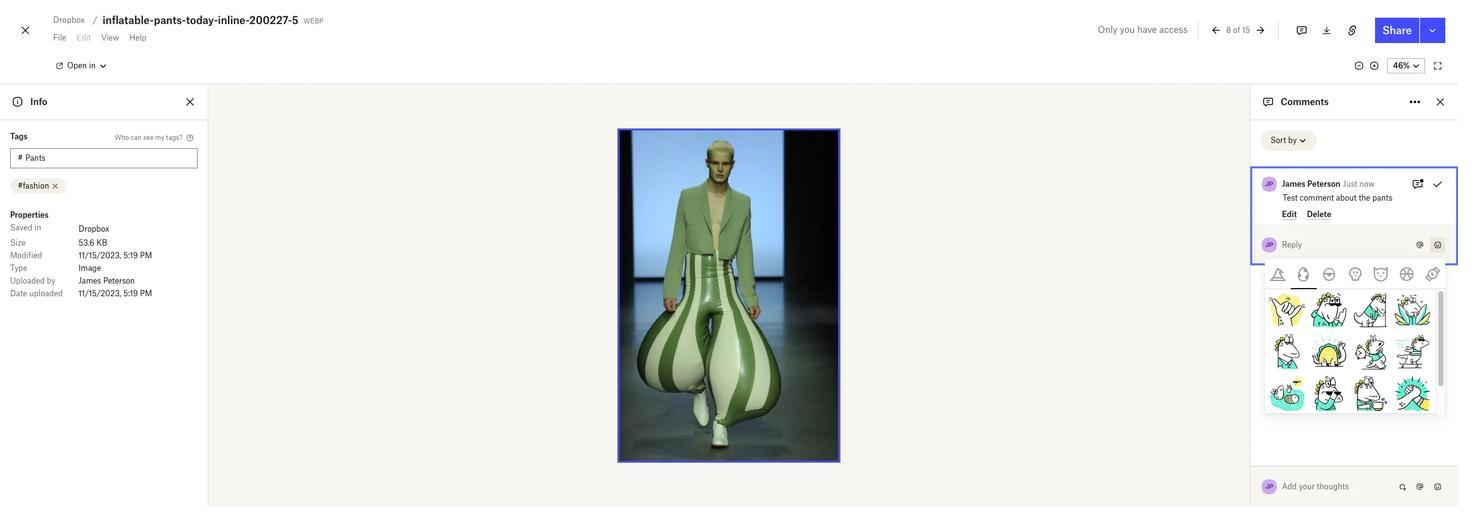 Task type: describe. For each thing, give the bounding box(es) containing it.
copy link button for microsoft_pride_21_bisexual.jpg
[[1375, 268, 1422, 283]]

dropbox
[[79, 224, 109, 234]]

microsoft_pride link for microsoft_pride_21_bisexual.jpg
[[1257, 277, 1304, 288]]

saved
[[10, 223, 32, 233]]

row containing saved in
[[10, 222, 198, 237]]

5
[[292, 14, 299, 27]]

uploaded for microsoft_pride_21_demisexual.jpg
[[1218, 241, 1247, 249]]

row containing type
[[10, 262, 198, 275]]

properties
[[10, 210, 49, 220]]

microsoft_pride_21_demisexual.jpg uploaded to microsoft_pride
[[1194, 227, 1323, 249]]

copy for microsoft_pride_21_neutrois.jpg
[[1381, 308, 1400, 317]]

microsoft_pride_21_demisexual.jpg
[[1194, 227, 1323, 236]]

webp
[[304, 15, 323, 25]]

items
[[1222, 485, 1242, 494]]

comment
[[1300, 193, 1334, 203]]

row containing modified
[[10, 250, 198, 262]]

copy link for microsoft_pride_21_pansexual.jpg
[[1381, 420, 1416, 430]]

thoughts
[[1317, 482, 1349, 492]]

add your thoughts image
[[1283, 480, 1385, 494]]

dino banging head against wall image
[[1353, 293, 1389, 328]]

dropbox link
[[79, 223, 109, 236]]

all
[[1211, 485, 1220, 494]]

microsoft_pride for microsoft_pride_21_pride_flag.jpg
[[1257, 354, 1304, 361]]

7 copy link from the top
[[1381, 457, 1416, 467]]

dino spying on you through plants image
[[1395, 293, 1431, 328]]

successful!
[[1244, 473, 1293, 484]]

peterson for james peterson
[[103, 276, 135, 286]]

in
[[34, 223, 41, 233]]

copy for microsoft_pride_21_bisexual.jpg
[[1381, 271, 1400, 280]]

microsoft_pride link for microsoft_pride_21_pansexual.jpg
[[1257, 426, 1304, 438]]

microsoft_pride_21_pansexual.jpg uploaded to microsoft_pride
[[1194, 414, 1318, 436]]

Add your thoughts text field
[[1283, 477, 1395, 497]]

8
[[1227, 25, 1231, 35]]

who can see my tags?
[[115, 133, 182, 141]]

james peterson
[[79, 276, 135, 286]]

11/15/2023, 5:19 pm for peterson
[[79, 289, 152, 298]]

microsoft_pride_21_neutrois.jpg uploaded to microsoft_pride
[[1194, 302, 1312, 324]]

microsoft_pride link for microsoft_pride_21_intersex.jpg
[[1257, 389, 1304, 400]]

53.6
[[79, 238, 94, 248]]

11/15/2023, for peterson
[[79, 289, 121, 298]]

eyeball image
[[1323, 268, 1336, 281]]

/
[[92, 15, 98, 25]]

microsoft_pride_21_lesbian.jpg
[[1194, 451, 1309, 461]]

hang-loose hand sign image
[[1270, 293, 1305, 328]]

5:19 for 53.6 kb
[[123, 251, 138, 260]]

7 copy link button from the top
[[1375, 455, 1422, 470]]

uploaded inside row
[[10, 276, 45, 286]]

microsoft_pride for microsoft_pride_21_intersex.jpg
[[1257, 391, 1304, 398]]

pants-
[[154, 14, 186, 27]]

image
[[79, 264, 101, 273]]

modified
[[10, 251, 42, 260]]

uploaded for microsoft_pride_21_pride_flag.jpg
[[1218, 354, 1247, 361]]

Reply text field
[[1283, 235, 1413, 255]]

see
[[143, 133, 153, 141]]

copy for microsoft_pride_21_pansexual.jpg
[[1381, 420, 1400, 430]]

"go team" hand clasp image
[[1395, 376, 1431, 412]]

dino gesturing "call me" image
[[1311, 293, 1347, 328]]

uploaded for microsoft_pride_21_bisexual.jpg
[[1218, 279, 1247, 286]]

row containing date uploaded
[[10, 288, 198, 300]]

link for microsoft_pride_21_bisexual.jpg
[[1402, 271, 1416, 280]]

15
[[1242, 25, 1250, 35]]

copy link button for microsoft_pride_21_pride_flag.jpg
[[1375, 343, 1422, 358]]

today-
[[186, 14, 218, 27]]

uploaded inside upload successful! all items successfully uploaded
[[1291, 485, 1324, 494]]

copy for microsoft_pride_21_pride_flag.jpg
[[1381, 345, 1400, 355]]

#fashion
[[18, 181, 49, 191]]

sports image
[[1400, 267, 1414, 281]]

skeptical dino image
[[1311, 376, 1347, 412]]

copy link for microsoft_pride_21_neutrois.jpg
[[1381, 308, 1416, 317]]

share button
[[1375, 18, 1420, 43]]

close image
[[18, 20, 33, 41]]

pants
[[1373, 193, 1393, 203]]

microsoft_pride for microsoft_pride_21_neutrois.jpg
[[1257, 316, 1304, 324]]

link for microsoft_pride_21_pansexual.jpg
[[1402, 420, 1416, 430]]

/ inflatable-pants-today-inline-200227-5 webp
[[92, 14, 323, 27]]

size
[[10, 238, 26, 248]]

type
[[10, 264, 27, 273]]

microsoft_pride for microsoft_pride_21_demisexual.jpg
[[1257, 241, 1304, 249]]

who
[[115, 133, 129, 141]]

#fashion button
[[10, 179, 67, 194]]

53.6 kb
[[79, 238, 107, 248]]

reply
[[1282, 240, 1302, 250]]

to for microsoft_pride_21_intersex.jpg
[[1249, 391, 1255, 398]]

reply image
[[1283, 238, 1403, 252]]

copy link button for microsoft_pride_21_demisexual.jpg
[[1375, 231, 1422, 246]]



Task type: locate. For each thing, give the bounding box(es) containing it.
pm for kb
[[140, 251, 152, 260]]

copy link for microsoft_pride_21_intersex.jpg
[[1381, 383, 1416, 392]]

copy up add your thoughts text box
[[1381, 457, 1400, 467]]

row down james peterson
[[10, 288, 198, 300]]

of
[[1233, 25, 1240, 35]]

successfully
[[1245, 485, 1288, 494]]

copy link
[[1381, 233, 1416, 243], [1381, 271, 1416, 280], [1381, 308, 1416, 317], [1381, 345, 1416, 355], [1381, 383, 1416, 392], [1381, 420, 1416, 430], [1381, 457, 1416, 467]]

to for microsoft_pride_21_neutrois.jpg
[[1249, 316, 1255, 324]]

0 vertical spatial 11/15/2023,
[[79, 251, 121, 260]]

to down microsoft_pride_21_neutrois.jpg
[[1249, 316, 1255, 324]]

microsoft_pride_21_intersex.jpg uploaded to microsoft_pride
[[1194, 376, 1310, 398]]

copy link for microsoft_pride_21_bisexual.jpg
[[1381, 271, 1416, 280]]

microsoft_pride link
[[1257, 239, 1304, 251], [1257, 277, 1304, 288], [1257, 314, 1304, 326], [1257, 352, 1304, 363], [1257, 389, 1304, 400], [1257, 426, 1304, 438]]

comments
[[1281, 96, 1329, 107]]

1 vertical spatial 5:19
[[123, 289, 138, 298]]

add your thoughts
[[1282, 482, 1349, 492]]

to for microsoft_pride_21_pride_flag.jpg
[[1249, 354, 1255, 361]]

to inside microsoft_pride_21_demisexual.jpg uploaded to microsoft_pride
[[1249, 241, 1255, 249]]

tags
[[10, 132, 28, 141]]

copy up cat icon
[[1381, 233, 1400, 243]]

link
[[1402, 233, 1416, 243], [1402, 271, 1416, 280], [1402, 308, 1416, 317], [1402, 345, 1416, 355], [1402, 383, 1416, 392], [1402, 420, 1416, 430], [1402, 457, 1416, 467]]

6 to from the top
[[1249, 428, 1255, 436]]

1 microsoft_pride from the top
[[1257, 241, 1304, 249]]

about
[[1336, 193, 1357, 203]]

microsoft_pride down microsoft_pride_21_pride_flag.jpg
[[1257, 354, 1304, 361]]

info
[[30, 96, 47, 107]]

uploaded inside microsoft_pride_21_intersex.jpg uploaded to microsoft_pride
[[1218, 391, 1247, 398]]

1 5:19 from the top
[[123, 251, 138, 260]]

2 copy from the top
[[1381, 271, 1400, 280]]

to down microsoft_pride_21_intersex.jpg
[[1249, 391, 1255, 398]]

5 copy link from the top
[[1381, 383, 1416, 392]]

2 5:19 from the top
[[123, 289, 138, 298]]

to for microsoft_pride_21_pansexual.jpg
[[1249, 428, 1255, 436]]

0 vertical spatial 11/15/2023, 5:19 pm
[[79, 251, 152, 260]]

inline-
[[218, 14, 249, 27]]

microsoft_pride down microsoft_pride_21_demisexual.jpg on the right top of page
[[1257, 241, 1304, 249]]

microsoft_pride up hang-loose hand sign image
[[1257, 279, 1304, 286]]

7 copy from the top
[[1381, 457, 1400, 467]]

peterson up comment
[[1308, 179, 1341, 189]]

who can see my tags? image
[[185, 133, 195, 143]]

pm
[[140, 251, 152, 260], [140, 289, 152, 298]]

the
[[1359, 193, 1371, 203]]

to down microsoft_pride_21_pansexual.jpg
[[1249, 428, 1255, 436]]

1 horizontal spatial james
[[1282, 179, 1306, 189]]

microsoft_pride_21_pansexual.jpg
[[1194, 414, 1318, 423]]

5:19 for james peterson
[[123, 289, 138, 298]]

just
[[1343, 179, 1358, 189]]

11/15/2023,
[[79, 251, 121, 260], [79, 289, 121, 298]]

uploaded down microsoft_pride_21_bisexual.jpg
[[1218, 279, 1247, 286]]

0 vertical spatial pm
[[140, 251, 152, 260]]

uploaded inside microsoft_pride_21_bisexual.jpg uploaded to microsoft_pride
[[1218, 279, 1247, 286]]

4 row from the top
[[10, 262, 198, 275]]

saved in
[[10, 223, 41, 233]]

uploaded down microsoft_pride_21_pansexual.jpg
[[1218, 428, 1247, 436]]

4 microsoft_pride link from the top
[[1257, 352, 1304, 363]]

james for james peterson
[[79, 276, 101, 286]]

microsoft_pride link down microsoft_pride_21_demisexual.jpg on the right top of page
[[1257, 239, 1304, 251]]

now
[[1360, 179, 1375, 189]]

11/15/2023, down kb
[[79, 251, 121, 260]]

11/15/2023, 5:19 pm down kb
[[79, 251, 152, 260]]

james peterson just now
[[1282, 179, 1375, 189]]

unimpressed dino image
[[1270, 335, 1305, 370]]

#
[[18, 153, 23, 163]]

11/15/2023, 5:19 pm
[[79, 251, 152, 260], [79, 289, 152, 298]]

2 copy link from the top
[[1381, 271, 1416, 280]]

microsoft_pride link down microsoft_pride_21_neutrois.jpg
[[1257, 314, 1304, 326]]

add
[[1282, 482, 1297, 492]]

to for microsoft_pride_21_demisexual.jpg
[[1249, 241, 1255, 249]]

2 microsoft_pride from the top
[[1257, 279, 1304, 286]]

to inside microsoft_pride_21_intersex.jpg uploaded to microsoft_pride
[[1249, 391, 1255, 398]]

microsoft_pride link for microsoft_pride_21_neutrois.jpg
[[1257, 314, 1304, 326]]

uploaded down microsoft_pride_21_intersex.jpg
[[1218, 391, 1247, 398]]

microsoft_pride_21_pride_flag.jpg uploaded to microsoft_pride
[[1194, 339, 1318, 361]]

peterson
[[1308, 179, 1341, 189], [103, 276, 135, 286]]

6 microsoft_pride link from the top
[[1257, 426, 1304, 438]]

tab list
[[1265, 259, 1446, 290]]

your
[[1299, 482, 1315, 492]]

copy link button for microsoft_pride_21_neutrois.jpg
[[1375, 305, 1422, 321]]

microsoft_pride
[[1257, 241, 1304, 249], [1257, 279, 1304, 286], [1257, 316, 1304, 324], [1257, 354, 1304, 361], [1257, 391, 1304, 398], [1257, 428, 1304, 436]]

microsoft_pride down microsoft_pride_21_neutrois.jpg
[[1257, 316, 1304, 324]]

4 link from the top
[[1402, 345, 1416, 355]]

2 microsoft_pride link from the top
[[1257, 277, 1304, 288]]

dinosaur image
[[1298, 267, 1310, 282]]

1 to from the top
[[1249, 241, 1255, 249]]

my
[[155, 133, 164, 141]]

0 vertical spatial 5:19
[[123, 251, 138, 260]]

11/15/2023, down james peterson
[[79, 289, 121, 298]]

1 copy link from the top
[[1381, 233, 1416, 243]]

microsoft_pride_21_neutrois.jpg
[[1194, 302, 1312, 311]]

1 pm from the top
[[140, 251, 152, 260]]

james down image
[[79, 276, 101, 286]]

grim reaper image
[[1349, 267, 1362, 281]]

dino running late image
[[1353, 335, 1389, 370]]

close left sidebar image
[[182, 94, 198, 110]]

microsoft_pride inside microsoft_pride_21_pansexual.jpg uploaded to microsoft_pride
[[1257, 428, 1304, 436]]

james for james peterson just now
[[1282, 179, 1306, 189]]

to inside microsoft_pride_21_neutrois.jpg uploaded to microsoft_pride
[[1249, 316, 1255, 324]]

3 copy link button from the top
[[1375, 305, 1422, 321]]

kb
[[96, 238, 107, 248]]

upload
[[1211, 473, 1242, 484]]

copy link button
[[1375, 231, 1422, 246], [1375, 268, 1422, 283], [1375, 305, 1422, 321], [1375, 343, 1422, 358], [1375, 380, 1422, 395], [1375, 417, 1422, 433], [1375, 455, 1422, 470]]

6 microsoft_pride from the top
[[1257, 428, 1304, 436]]

date
[[10, 289, 27, 298]]

4 copy link button from the top
[[1375, 343, 1422, 358]]

copy link button for microsoft_pride_21_pansexual.jpg
[[1375, 417, 1422, 433]]

1 horizontal spatial uploaded
[[1291, 485, 1324, 494]]

1 microsoft_pride link from the top
[[1257, 239, 1304, 251]]

uploaded down microsoft_pride_21_neutrois.jpg
[[1218, 316, 1247, 324]]

uploaded inside microsoft_pride_21_demisexual.jpg uploaded to microsoft_pride
[[1218, 241, 1247, 249]]

uploaded inside microsoft_pride_21_pride_flag.jpg uploaded to microsoft_pride
[[1218, 354, 1247, 361]]

row up james peterson
[[10, 262, 198, 275]]

uploaded by
[[10, 276, 55, 286]]

row down kb
[[10, 250, 198, 262]]

copy down cat icon
[[1381, 308, 1400, 317]]

2 to from the top
[[1249, 279, 1255, 286]]

6 row from the top
[[10, 288, 198, 300]]

link for microsoft_pride_21_intersex.jpg
[[1402, 383, 1416, 392]]

5:19 down james peterson
[[123, 289, 138, 298]]

copy
[[1381, 233, 1400, 243], [1381, 271, 1400, 280], [1381, 308, 1400, 317], [1381, 345, 1400, 355], [1381, 383, 1400, 392], [1381, 420, 1400, 430], [1381, 457, 1400, 467]]

200227-
[[249, 14, 292, 27]]

uploaded down microsoft_pride_21_demisexual.jpg on the right top of page
[[1218, 241, 1247, 249]]

uploaded inside microsoft_pride_21_pansexual.jpg uploaded to microsoft_pride
[[1218, 428, 1247, 436]]

link for microsoft_pride_21_pride_flag.jpg
[[1402, 345, 1416, 355]]

date uploaded
[[10, 289, 63, 298]]

can
[[131, 133, 141, 141]]

0 horizontal spatial uploaded
[[29, 289, 63, 298]]

5 to from the top
[[1249, 391, 1255, 398]]

to down microsoft_pride_21_pride_flag.jpg
[[1249, 354, 1255, 361]]

test
[[1283, 193, 1298, 203]]

microsoft_pride_21_pride_flag.jpg
[[1194, 339, 1318, 348]]

access
[[1160, 24, 1188, 35]]

1 copy link button from the top
[[1375, 231, 1422, 246]]

8 of 15
[[1227, 25, 1250, 35]]

only
[[1098, 24, 1118, 35]]

test comment about the pants
[[1283, 193, 1393, 203]]

james up test
[[1282, 179, 1306, 189]]

microsoft_pride for microsoft_pride_21_pansexual.jpg
[[1257, 428, 1304, 436]]

5:19 up james peterson
[[123, 251, 138, 260]]

microsoft_pride inside microsoft_pride_21_intersex.jpg uploaded to microsoft_pride
[[1257, 391, 1304, 398]]

2 link from the top
[[1402, 271, 1416, 280]]

11/15/2023, 5:19 pm down james peterson
[[79, 289, 152, 298]]

4 microsoft_pride from the top
[[1257, 354, 1304, 361]]

copy link for microsoft_pride_21_demisexual.jpg
[[1381, 233, 1416, 243]]

to down microsoft_pride_21_demisexual.jpg on the right top of page
[[1249, 241, 1255, 249]]

microsoft_pride link up hang-loose hand sign image
[[1257, 277, 1304, 288]]

4 to from the top
[[1249, 354, 1255, 361]]

1 vertical spatial pm
[[140, 289, 152, 298]]

2 copy link button from the top
[[1375, 268, 1422, 283]]

by
[[47, 276, 55, 286]]

6 copy from the top
[[1381, 420, 1400, 430]]

to down microsoft_pride_21_bisexual.jpg
[[1249, 279, 1255, 286]]

1 vertical spatial uploaded
[[1291, 485, 1324, 494]]

microsoft_pride link down microsoft_pride_21_pride_flag.jpg
[[1257, 352, 1304, 363]]

3 microsoft_pride from the top
[[1257, 316, 1304, 324]]

1 vertical spatial james
[[79, 276, 101, 286]]

4 copy from the top
[[1381, 345, 1400, 355]]

microsoft_pride inside microsoft_pride_21_pride_flag.jpg uploaded to microsoft_pride
[[1257, 354, 1304, 361]]

5:19
[[123, 251, 138, 260], [123, 289, 138, 298]]

microsoft_pride_21_bisexual.jpg uploaded to microsoft_pride
[[1194, 264, 1311, 286]]

tired dino with coffee cup image
[[1353, 376, 1389, 412]]

11/15/2023, for kb
[[79, 251, 121, 260]]

row up kb
[[10, 222, 198, 237]]

5 row from the top
[[10, 275, 198, 288]]

1 11/15/2023, from the top
[[79, 251, 121, 260]]

2 11/15/2023, 5:19 pm from the top
[[79, 289, 152, 298]]

close right sidebar image
[[1433, 94, 1448, 110]]

dino chilling in pool image
[[1270, 376, 1305, 412]]

1 horizontal spatial peterson
[[1308, 179, 1341, 189]]

microsoft_pride link for microsoft_pride_21_pride_flag.jpg
[[1257, 352, 1304, 363]]

microsoft_pride inside microsoft_pride_21_bisexual.jpg uploaded to microsoft_pride
[[1257, 279, 1304, 286]]

upload successful! alert
[[1163, 184, 1443, 507]]

share
[[1383, 24, 1412, 37]]

copy down dino banging head against wall image
[[1381, 345, 1400, 355]]

6 copy link button from the top
[[1375, 417, 1422, 433]]

james
[[1282, 179, 1306, 189], [79, 276, 101, 286]]

uploaded inside row
[[29, 289, 63, 298]]

to inside microsoft_pride_21_pansexual.jpg uploaded to microsoft_pride
[[1249, 428, 1255, 436]]

you
[[1120, 24, 1135, 35]]

to for microsoft_pride_21_bisexual.jpg
[[1249, 279, 1255, 286]]

3 link from the top
[[1402, 308, 1416, 317]]

link for microsoft_pride_21_neutrois.jpg
[[1402, 308, 1416, 317]]

to inside microsoft_pride_21_pride_flag.jpg uploaded to microsoft_pride
[[1249, 354, 1255, 361]]

row containing size
[[10, 237, 198, 250]]

microsoft_pride link for microsoft_pride_21_demisexual.jpg
[[1257, 239, 1304, 251]]

uploaded for microsoft_pride_21_neutrois.jpg
[[1218, 316, 1247, 324]]

0 vertical spatial james
[[1282, 179, 1306, 189]]

link for microsoft_pride_21_demisexual.jpg
[[1402, 233, 1416, 243]]

0 horizontal spatial peterson
[[103, 276, 135, 286]]

row
[[10, 222, 198, 237], [10, 237, 198, 250], [10, 250, 198, 262], [10, 262, 198, 275], [10, 275, 198, 288], [10, 288, 198, 300]]

only you have access
[[1098, 24, 1188, 35]]

microsoft_pride_21_bisexual.jpg
[[1194, 264, 1311, 274]]

1 copy from the top
[[1381, 233, 1400, 243]]

dino skateboarding image
[[1395, 335, 1431, 370]]

upload successful! all items successfully uploaded
[[1211, 473, 1324, 494]]

uploaded
[[29, 289, 63, 298], [1291, 485, 1324, 494]]

uploaded down microsoft_pride_21_pride_flag.jpg
[[1218, 354, 1247, 361]]

2 row from the top
[[10, 237, 198, 250]]

5 copy from the top
[[1381, 383, 1400, 392]]

uploaded down type
[[10, 276, 45, 286]]

3 copy from the top
[[1381, 308, 1400, 317]]

1 link from the top
[[1402, 233, 1416, 243]]

5 microsoft_pride from the top
[[1257, 391, 1304, 398]]

peterson for james peterson just now
[[1308, 179, 1341, 189]]

microsoft_pride link down microsoft_pride_21_intersex.jpg
[[1257, 389, 1304, 400]]

copy for microsoft_pride_21_intersex.jpg
[[1381, 383, 1400, 392]]

copy link button for microsoft_pride_21_intersex.jpg
[[1375, 380, 1422, 395]]

1 vertical spatial peterson
[[103, 276, 135, 286]]

copy for microsoft_pride_21_demisexual.jpg
[[1381, 233, 1400, 243]]

4 copy link from the top
[[1381, 345, 1416, 355]]

microsoft_pride down microsoft_pride_21_pansexual.jpg
[[1257, 428, 1304, 436]]

3 row from the top
[[10, 250, 198, 262]]

wizard image
[[1270, 268, 1286, 281]]

2 11/15/2023, from the top
[[79, 289, 121, 298]]

row containing uploaded by
[[10, 275, 198, 288]]

tags?
[[166, 133, 182, 141]]

row down dropbox link
[[10, 237, 198, 250]]

basic image
[[1425, 267, 1440, 282]]

5 copy link button from the top
[[1375, 380, 1422, 395]]

0 horizontal spatial james
[[79, 276, 101, 286]]

copy right grim reaper image
[[1381, 271, 1400, 280]]

copy link for microsoft_pride_21_pride_flag.jpg
[[1381, 345, 1416, 355]]

microsoft_pride_21_intersex.jpg
[[1194, 376, 1310, 386]]

uploaded for microsoft_pride_21_pansexual.jpg
[[1218, 428, 1247, 436]]

uploaded for microsoft_pride_21_intersex.jpg
[[1218, 391, 1247, 398]]

have
[[1138, 24, 1157, 35]]

1 row from the top
[[10, 222, 198, 237]]

2 pm from the top
[[140, 289, 152, 298]]

microsoft_pride inside microsoft_pride_21_neutrois.jpg uploaded to microsoft_pride
[[1257, 316, 1304, 324]]

microsoft_pride down microsoft_pride_21_intersex.jpg
[[1257, 391, 1304, 398]]

5 microsoft_pride link from the top
[[1257, 389, 1304, 400]]

row down image
[[10, 275, 198, 288]]

table
[[10, 222, 198, 300]]

3 copy link from the top
[[1381, 308, 1416, 317]]

microsoft_pride for microsoft_pride_21_bisexual.jpg
[[1257, 279, 1304, 286]]

uploaded
[[1218, 241, 1247, 249], [10, 276, 45, 286], [1218, 279, 1247, 286], [1218, 316, 1247, 324], [1218, 354, 1247, 361], [1218, 391, 1247, 398], [1218, 428, 1247, 436]]

microsoft_pride inside microsoft_pride_21_demisexual.jpg uploaded to microsoft_pride
[[1257, 241, 1304, 249]]

copy down dino running late image
[[1381, 383, 1400, 392]]

cat image
[[1374, 267, 1388, 282]]

0 vertical spatial peterson
[[1308, 179, 1341, 189]]

3 microsoft_pride link from the top
[[1257, 314, 1304, 326]]

to
[[1249, 241, 1255, 249], [1249, 279, 1255, 286], [1249, 316, 1255, 324], [1249, 354, 1255, 361], [1249, 391, 1255, 398], [1249, 428, 1255, 436]]

6 copy link from the top
[[1381, 420, 1416, 430]]

7 link from the top
[[1402, 457, 1416, 467]]

table containing saved in
[[10, 222, 198, 300]]

pm for peterson
[[140, 289, 152, 298]]

0 vertical spatial uploaded
[[29, 289, 63, 298]]

11/15/2023, 5:19 pm for kb
[[79, 251, 152, 260]]

microsoft_pride link down microsoft_pride_21_pansexual.jpg
[[1257, 426, 1304, 438]]

dino in a taco shell image
[[1311, 335, 1347, 370]]

3 to from the top
[[1249, 316, 1255, 324]]

5 link from the top
[[1402, 383, 1416, 392]]

to inside microsoft_pride_21_bisexual.jpg uploaded to microsoft_pride
[[1249, 279, 1255, 286]]

1 vertical spatial 11/15/2023,
[[79, 289, 121, 298]]

inflatable-
[[103, 14, 154, 27]]

1 11/15/2023, 5:19 pm from the top
[[79, 251, 152, 260]]

copy down tired dino with coffee cup image
[[1381, 420, 1400, 430]]

1 vertical spatial 11/15/2023, 5:19 pm
[[79, 289, 152, 298]]

6 link from the top
[[1402, 420, 1416, 430]]

uploaded inside microsoft_pride_21_neutrois.jpg uploaded to microsoft_pride
[[1218, 316, 1247, 324]]

peterson down kb
[[103, 276, 135, 286]]



Task type: vqa. For each thing, say whether or not it's contained in the screenshot.
third To from the bottom of the upload successful! alert
yes



